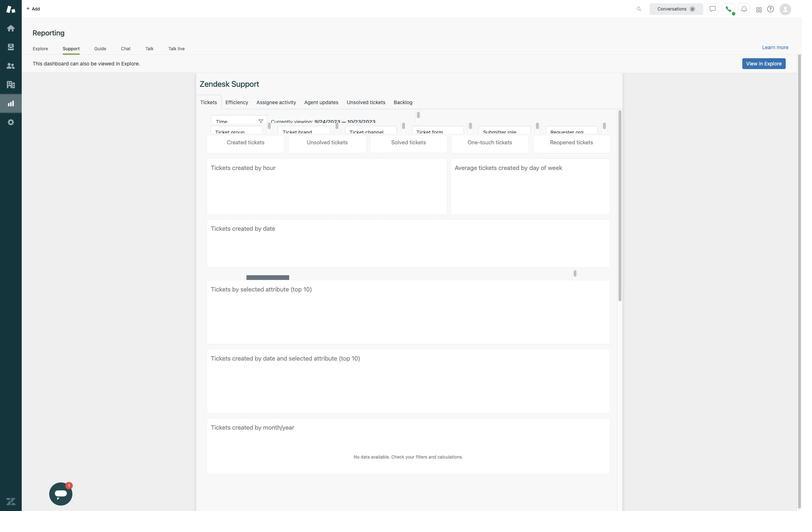 Task type: describe. For each thing, give the bounding box(es) containing it.
explore.
[[121, 60, 140, 67]]

chat link
[[121, 46, 131, 54]]

add
[[32, 6, 40, 11]]

0 horizontal spatial explore
[[33, 46, 48, 51]]

live
[[178, 46, 185, 51]]

talk live link
[[168, 46, 185, 54]]

zendesk support image
[[6, 5, 16, 14]]

reporting image
[[6, 99, 16, 108]]

viewed
[[98, 60, 114, 67]]

guide link
[[94, 46, 106, 54]]

organizations image
[[6, 80, 16, 89]]

in inside button
[[759, 60, 763, 67]]

this
[[33, 60, 42, 67]]

zendesk products image
[[756, 7, 762, 12]]

customers image
[[6, 61, 16, 71]]

learn more link
[[762, 44, 789, 51]]

be
[[91, 60, 97, 67]]

talk live
[[168, 46, 185, 51]]

button displays agent's chat status as invisible. image
[[710, 6, 716, 12]]

talk link
[[145, 46, 154, 54]]



Task type: vqa. For each thing, say whether or not it's contained in the screenshot.
bottommost TICKET
no



Task type: locate. For each thing, give the bounding box(es) containing it.
view in explore button
[[742, 58, 786, 69]]

reporting
[[33, 29, 65, 37]]

chat
[[121, 46, 131, 51]]

1 vertical spatial explore
[[764, 60, 782, 67]]

2 talk from the left
[[168, 46, 177, 51]]

can
[[70, 60, 79, 67]]

0 horizontal spatial in
[[116, 60, 120, 67]]

in
[[116, 60, 120, 67], [759, 60, 763, 67]]

explore down learn more link
[[764, 60, 782, 67]]

talk for talk live
[[168, 46, 177, 51]]

conversations
[[658, 6, 687, 11]]

admin image
[[6, 118, 16, 127]]

0 vertical spatial explore
[[33, 46, 48, 51]]

conversations button
[[650, 3, 703, 15]]

also
[[80, 60, 89, 67]]

explore up this
[[33, 46, 48, 51]]

1 talk from the left
[[145, 46, 154, 51]]

1 horizontal spatial talk
[[168, 46, 177, 51]]

talk left live
[[168, 46, 177, 51]]

explore
[[33, 46, 48, 51], [764, 60, 782, 67]]

talk
[[145, 46, 154, 51], [168, 46, 177, 51]]

explore inside button
[[764, 60, 782, 67]]

talk for talk
[[145, 46, 154, 51]]

learn more
[[762, 44, 789, 50]]

this dashboard can also be viewed in explore.
[[33, 60, 140, 67]]

1 in from the left
[[116, 60, 120, 67]]

notifications image
[[741, 6, 747, 12]]

get help image
[[767, 6, 774, 12]]

2 in from the left
[[759, 60, 763, 67]]

zendesk image
[[6, 497, 16, 507]]

learn
[[762, 44, 775, 50]]

in right the view
[[759, 60, 763, 67]]

explore link
[[33, 46, 48, 54]]

talk right chat
[[145, 46, 154, 51]]

0 horizontal spatial talk
[[145, 46, 154, 51]]

get started image
[[6, 24, 16, 33]]

dashboard
[[44, 60, 69, 67]]

add button
[[22, 0, 44, 18]]

view
[[746, 60, 758, 67]]

guide
[[94, 46, 106, 51]]

1 horizontal spatial in
[[759, 60, 763, 67]]

in right viewed
[[116, 60, 120, 67]]

view in explore
[[746, 60, 782, 67]]

main element
[[0, 0, 22, 511]]

more
[[777, 44, 789, 50]]

1 horizontal spatial explore
[[764, 60, 782, 67]]

views image
[[6, 42, 16, 52]]

support
[[63, 46, 80, 51]]

support link
[[63, 46, 80, 55]]



